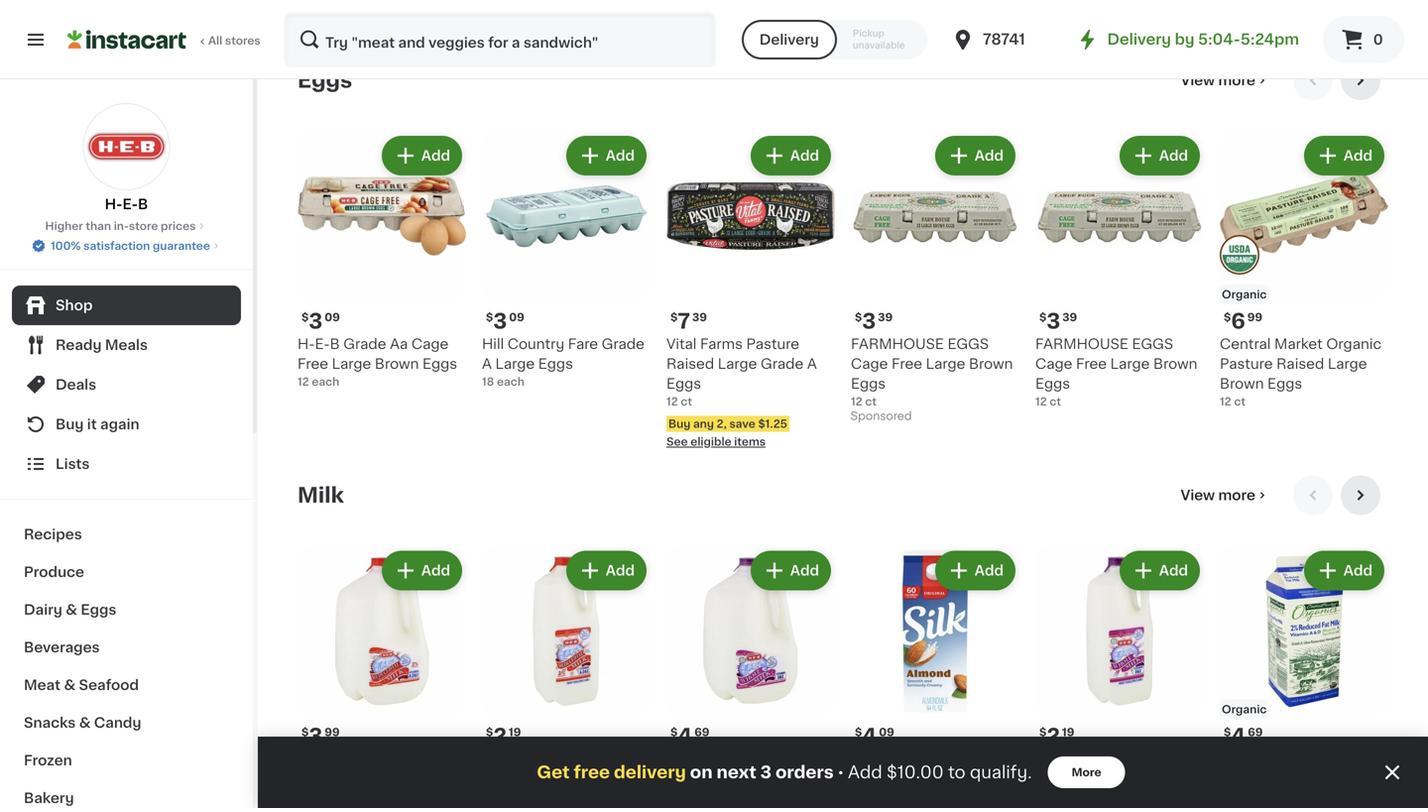 Task type: vqa. For each thing, say whether or not it's contained in the screenshot.
Help Center
no



Task type: describe. For each thing, give the bounding box(es) containing it.
next
[[717, 764, 757, 781]]

brown inside h-e-b grade aa cage free large brown eggs 12 each
[[375, 357, 419, 371]]

09 for e-
[[325, 312, 340, 323]]

a inside hill country fare grade a large eggs 18 each
[[482, 357, 492, 371]]

grade for b
[[343, 337, 386, 351]]

more
[[1072, 767, 1102, 778]]

2 for h-e-b 2% reduced fat milk
[[493, 726, 507, 747]]

$ 6 99
[[1224, 311, 1263, 332]]

raised inside vital farms pasture raised large grade a eggs 12 ct
[[666, 357, 714, 371]]

pasture inside vital farms pasture raised large grade a eggs 12 ct
[[746, 337, 799, 351]]

recipes link
[[12, 516, 241, 553]]

reduced for 4
[[1244, 772, 1308, 786]]

more for 6
[[1218, 73, 1256, 87]]

frozen
[[24, 754, 72, 768]]

h-e-b link
[[83, 103, 170, 214]]

view for 4
[[1181, 488, 1215, 502]]

buy it again
[[56, 418, 139, 431]]

treatment tracker modal dialog
[[258, 737, 1428, 808]]

soy
[[889, 792, 916, 806]]

view for 6
[[1181, 73, 1215, 87]]

view more for 4
[[1181, 488, 1256, 502]]

market for raised
[[1274, 337, 1323, 351]]

large inside central market organic pasture raised large brown eggs 12 ct
[[1328, 357, 1367, 371]]

h- for 4
[[666, 752, 684, 766]]

market for reduced
[[1274, 752, 1323, 766]]

h-e-b whole milk 0.5 gal
[[1035, 752, 1157, 782]]

buy it again link
[[12, 405, 241, 444]]

b for 2
[[1068, 752, 1078, 766]]

4 for silk original almond milk, dairy free, gluten free, soy free
[[862, 726, 877, 747]]

5:24pm
[[1241, 32, 1299, 47]]

all stores
[[208, 35, 261, 46]]

2 39 from the left
[[878, 312, 893, 323]]

than
[[86, 221, 111, 232]]

each inside hill country fare grade a large eggs 18 each
[[497, 376, 525, 387]]

$10.00
[[887, 764, 944, 781]]

large inside hill country fare grade a large eggs 18 each
[[495, 357, 535, 371]]

stores
[[225, 35, 261, 46]]

ready
[[56, 338, 102, 352]]

items
[[734, 436, 766, 447]]

frozen link
[[12, 742, 241, 780]]

by
[[1175, 32, 1195, 47]]

gluten
[[965, 772, 1012, 786]]

beverages
[[24, 641, 100, 655]]

produce link
[[12, 553, 241, 591]]

0 horizontal spatial dairy
[[24, 603, 62, 617]]

100%
[[51, 241, 81, 251]]

vital farms pasture raised large grade a eggs 12 ct
[[666, 337, 817, 407]]

organic inside central market organic 2% reduced fat milk
[[1326, 752, 1382, 766]]

country
[[508, 337, 565, 351]]

eggs inside h-e-b grade aa cage free large brown eggs 12 each
[[422, 357, 457, 371]]

19 for h-e-b 2% reduced fat milk
[[509, 727, 521, 738]]

deals
[[56, 378, 96, 392]]

store
[[129, 221, 158, 232]]

reduced for 2
[[552, 752, 616, 766]]

delivery by 5:04-5:24pm link
[[1076, 28, 1299, 52]]

ct inside vital farms pasture raised large grade a eggs 12 ct
[[681, 396, 692, 407]]

e- for 2
[[1053, 752, 1068, 766]]

delivery button
[[742, 20, 837, 60]]

09 inside "$ 4 09"
[[879, 727, 894, 738]]

$ inside "$ 4 09"
[[855, 727, 862, 738]]

$ inside $ 6 99
[[1224, 312, 1231, 323]]

78741 button
[[951, 12, 1070, 67]]

1 horizontal spatial free,
[[927, 772, 962, 786]]

ct inside central market organic pasture raised large brown eggs 12 ct
[[1234, 396, 1246, 407]]

$ inside the $ 7 39
[[670, 312, 678, 323]]

silk original almond milk, dairy free, gluten free, soy free
[[851, 752, 1012, 806]]

$ 7 39
[[670, 311, 707, 332]]

prices
[[161, 221, 196, 232]]

dairy & eggs
[[24, 603, 116, 617]]

farms
[[700, 337, 743, 351]]

hill
[[482, 337, 504, 351]]

almond
[[936, 752, 990, 766]]

milk inside "h-e-b whole milk 0.5 gal"
[[1129, 752, 1157, 766]]

item carousel region containing eggs
[[298, 60, 1388, 460]]

sponsored badge image
[[851, 411, 911, 422]]

milk inside h-e-b whole milk 1 gal
[[760, 752, 788, 766]]

orders
[[776, 764, 834, 781]]

h- inside 'link'
[[105, 197, 123, 211]]

delivery for delivery by 5:04-5:24pm
[[1107, 32, 1171, 47]]

central market organic 2% reduced fat milk
[[1220, 752, 1382, 786]]

instacart logo image
[[67, 28, 186, 52]]

qualify.
[[970, 764, 1032, 781]]

higher than in-store prices link
[[45, 218, 208, 234]]

any
[[693, 418, 714, 429]]

& for snacks
[[79, 716, 91, 730]]

h-e-b
[[105, 197, 148, 211]]

1 farmhouse from the left
[[851, 337, 944, 351]]

it
[[87, 418, 97, 431]]

produce
[[24, 565, 84, 579]]

$ 4 69 for central market organic 2% reduced fat milk
[[1224, 726, 1263, 747]]

$ inside $ 3 99
[[302, 727, 309, 738]]

vital
[[666, 337, 697, 351]]

0.5
[[1035, 771, 1053, 782]]

product group containing 6
[[1220, 132, 1388, 409]]

7
[[678, 311, 690, 332]]

100% satisfaction guarantee button
[[31, 234, 222, 254]]

ready meals
[[56, 338, 148, 352]]

get
[[537, 764, 570, 781]]

ready meals link
[[12, 325, 241, 365]]

milk inside central market organic 2% reduced fat milk
[[1337, 772, 1365, 786]]

$ 3 09 for hill
[[486, 311, 524, 332]]

12 inside central market organic pasture raised large brown eggs 12 ct
[[1220, 396, 1231, 407]]

lists link
[[12, 444, 241, 484]]

beverages link
[[12, 629, 241, 666]]

add inside treatment tracker modal dialog
[[848, 764, 882, 781]]

snacks & candy link
[[12, 704, 241, 742]]

shop link
[[12, 286, 241, 325]]

silk
[[851, 752, 875, 766]]

whole for 2
[[1081, 752, 1125, 766]]

milk,
[[851, 772, 883, 786]]

meals
[[105, 338, 148, 352]]

delivery for delivery
[[759, 33, 819, 47]]

3 ct from the left
[[1050, 396, 1061, 407]]

h-e-b whole milk 1 gal
[[666, 752, 788, 782]]

satisfaction
[[83, 241, 150, 251]]

ready meals button
[[12, 325, 241, 365]]

4 large from the left
[[926, 357, 965, 371]]

whole for 4
[[712, 752, 756, 766]]

all stores link
[[67, 12, 262, 67]]

2% for 4
[[1220, 772, 1241, 786]]

& for dairy
[[66, 603, 77, 617]]

bakery
[[24, 791, 74, 805]]

a inside vital farms pasture raised large grade a eggs 12 ct
[[807, 357, 817, 371]]

h-e-b 2% reduced fat milk
[[482, 752, 641, 786]]

$ 3 99
[[302, 726, 340, 747]]

meat & seafood
[[24, 678, 139, 692]]

lists
[[56, 457, 90, 471]]

2 farmhouse eggs cage free large brown eggs 12 ct from the left
[[1035, 337, 1198, 407]]

candy
[[94, 716, 141, 730]]

raised inside central market organic pasture raised large brown eggs 12 ct
[[1277, 357, 1324, 371]]

hill country fare grade a large eggs 18 each
[[482, 337, 645, 387]]

5 large from the left
[[1110, 357, 1150, 371]]

6
[[1231, 311, 1245, 332]]

delivery by 5:04-5:24pm
[[1107, 32, 1299, 47]]

h- for 2
[[1035, 752, 1053, 766]]

free inside h-e-b grade aa cage free large brown eggs 12 each
[[298, 357, 328, 371]]



Task type: locate. For each thing, give the bounding box(es) containing it.
2 horizontal spatial 09
[[879, 727, 894, 738]]

09 up h-e-b grade aa cage free large brown eggs 12 each
[[325, 312, 340, 323]]

on
[[690, 764, 713, 781]]

& up beverages
[[66, 603, 77, 617]]

2% inside central market organic 2% reduced fat milk
[[1220, 772, 1241, 786]]

reduced inside h-e-b 2% reduced fat milk
[[552, 752, 616, 766]]

pasture
[[746, 337, 799, 351], [1220, 357, 1273, 371]]

1 horizontal spatial 19
[[1062, 727, 1075, 738]]

1 horizontal spatial 4
[[862, 726, 877, 747]]

1 horizontal spatial 69
[[1248, 727, 1263, 738]]

0 vertical spatial pasture
[[746, 337, 799, 351]]

& inside 'link'
[[64, 678, 75, 692]]

0 vertical spatial market
[[1274, 337, 1323, 351]]

0 horizontal spatial $ 3 09
[[302, 311, 340, 332]]

raised
[[666, 357, 714, 371], [1277, 357, 1324, 371]]

e-
[[123, 197, 138, 211], [315, 337, 330, 351], [499, 752, 514, 766], [684, 752, 699, 766], [1053, 752, 1068, 766]]

2 a from the left
[[807, 357, 817, 371]]

0 horizontal spatial each
[[312, 376, 339, 387]]

product group
[[298, 132, 466, 390], [482, 132, 651, 390], [666, 132, 835, 450], [851, 132, 1020, 427], [1035, 132, 1204, 409], [1220, 132, 1388, 409], [298, 547, 466, 808], [482, 547, 651, 805], [666, 547, 835, 808], [851, 547, 1020, 808], [1035, 547, 1204, 785], [1220, 547, 1388, 805]]

central for 2%
[[1220, 752, 1271, 766]]

eggs
[[298, 70, 352, 91], [422, 357, 457, 371], [538, 357, 573, 371], [666, 377, 701, 391], [851, 377, 886, 391], [1035, 377, 1070, 391], [1268, 377, 1302, 391], [81, 603, 116, 617]]

farmhouse
[[851, 337, 944, 351], [1035, 337, 1129, 351]]

central market organic pasture raised large brown eggs 12 ct
[[1220, 337, 1382, 407]]

dairy & eggs link
[[12, 591, 241, 629]]

0 horizontal spatial $ 3 39
[[855, 311, 893, 332]]

$ 2 19 for h-e-b 2% reduced fat milk
[[486, 726, 521, 747]]

2 $ 2 19 from the left
[[1039, 726, 1075, 747]]

2 view from the top
[[1181, 488, 1215, 502]]

0 button
[[1323, 16, 1404, 63]]

1 horizontal spatial farmhouse eggs cage free large brown eggs 12 ct
[[1035, 337, 1198, 407]]

to
[[948, 764, 966, 781]]

dairy inside silk original almond milk, dairy free, gluten free, soy free
[[886, 772, 924, 786]]

1 horizontal spatial buy
[[668, 418, 691, 429]]

item carousel region containing milk
[[298, 475, 1388, 808]]

0 horizontal spatial raised
[[666, 357, 714, 371]]

$ 3 39
[[855, 311, 893, 332], [1039, 311, 1077, 332]]

whole
[[712, 752, 756, 766], [1081, 752, 1125, 766]]

1 vertical spatial market
[[1274, 752, 1323, 766]]

view more button for 6
[[1173, 60, 1277, 100]]

eggs inside hill country fare grade a large eggs 18 each
[[538, 357, 573, 371]]

3 4 from the left
[[1231, 726, 1246, 747]]

4 for central market organic 2% reduced fat milk
[[1231, 726, 1246, 747]]

1 more from the top
[[1218, 73, 1256, 87]]

0 horizontal spatial buy
[[56, 418, 84, 431]]

1 eggs from the left
[[948, 337, 989, 351]]

2
[[493, 726, 507, 747], [1047, 726, 1060, 747]]

2 69 from the left
[[1248, 727, 1263, 738]]

1 horizontal spatial $ 3 39
[[1039, 311, 1077, 332]]

reduced
[[552, 752, 616, 766], [1244, 772, 1308, 786]]

2 vertical spatial item carousel region
[[298, 475, 1388, 808]]

39
[[692, 312, 707, 323], [878, 312, 893, 323], [1062, 312, 1077, 323]]

brown inside central market organic pasture raised large brown eggs 12 ct
[[1220, 377, 1264, 391]]

1 vertical spatial 2%
[[1220, 772, 1241, 786]]

eggs inside central market organic pasture raised large brown eggs 12 ct
[[1268, 377, 1302, 391]]

0 vertical spatial central
[[1220, 337, 1271, 351]]

h- inside h-e-b grade aa cage free large brown eggs 12 each
[[298, 337, 315, 351]]

& left candy
[[79, 716, 91, 730]]

09
[[325, 312, 340, 323], [509, 312, 524, 323], [879, 727, 894, 738]]

2 farmhouse from the left
[[1035, 337, 1129, 351]]

buy left it
[[56, 418, 84, 431]]

grade up $1.25
[[761, 357, 804, 371]]

1 horizontal spatial dairy
[[886, 772, 924, 786]]

b inside h-e-b grade aa cage free large brown eggs 12 each
[[330, 337, 340, 351]]

b left next
[[699, 752, 709, 766]]

3 large from the left
[[718, 357, 757, 371]]

eggs inside vital farms pasture raised large grade a eggs 12 ct
[[666, 377, 701, 391]]

0 vertical spatial more
[[1218, 73, 1256, 87]]

2% for 2
[[528, 752, 549, 766]]

69 up central market organic 2% reduced fat milk
[[1248, 727, 1263, 738]]

e- inside h-e-b 2% reduced fat milk
[[499, 752, 514, 766]]

aa
[[390, 337, 408, 351]]

eggs
[[948, 337, 989, 351], [1132, 337, 1173, 351]]

free,
[[927, 772, 962, 786], [851, 792, 885, 806]]

market inside central market organic 2% reduced fat milk
[[1274, 752, 1323, 766]]

$ 4 09
[[855, 726, 894, 747]]

2 buy from the left
[[668, 418, 691, 429]]

1 horizontal spatial $ 4 69
[[1224, 726, 1263, 747]]

0 horizontal spatial 2%
[[528, 752, 549, 766]]

1 buy from the left
[[56, 418, 84, 431]]

milk
[[298, 485, 344, 506], [760, 752, 788, 766], [1129, 752, 1157, 766], [482, 772, 510, 786], [1337, 772, 1365, 786]]

1 horizontal spatial raised
[[1277, 357, 1324, 371]]

99 for 3
[[325, 727, 340, 738]]

each inside h-e-b grade aa cage free large brown eggs 12 each
[[312, 376, 339, 387]]

5:04-
[[1198, 32, 1241, 47]]

0 horizontal spatial 39
[[692, 312, 707, 323]]

1 horizontal spatial each
[[497, 376, 525, 387]]

1 view more from the top
[[1181, 73, 1256, 87]]

0 horizontal spatial $ 4 69
[[670, 726, 710, 747]]

1 view from the top
[[1181, 73, 1215, 87]]

gal right the 1 at the bottom
[[674, 771, 691, 782]]

large inside vital farms pasture raised large grade a eggs 12 ct
[[718, 357, 757, 371]]

2 central from the top
[[1220, 752, 1271, 766]]

& right meat
[[64, 678, 75, 692]]

buy for buy any 2, save $1.25 see eligible items
[[668, 418, 691, 429]]

1 horizontal spatial delivery
[[1107, 32, 1171, 47]]

h- inside "h-e-b whole milk 0.5 gal"
[[1035, 752, 1053, 766]]

$ 3 09 up h-e-b grade aa cage free large brown eggs 12 each
[[302, 311, 340, 332]]

2 horizontal spatial grade
[[761, 357, 804, 371]]

dairy down original on the bottom of the page
[[886, 772, 924, 786]]

h- left get
[[482, 752, 499, 766]]

buy for buy it again
[[56, 418, 84, 431]]

1 market from the top
[[1274, 337, 1323, 351]]

2 horizontal spatial 4
[[1231, 726, 1246, 747]]

free, down the milk,
[[851, 792, 885, 806]]

0 vertical spatial 2%
[[528, 752, 549, 766]]

1 whole from the left
[[712, 752, 756, 766]]

1 vertical spatial 99
[[325, 727, 340, 738]]

h- up the 1 at the bottom
[[666, 752, 684, 766]]

$ 2 19 up h-e-b 2% reduced fat milk
[[486, 726, 521, 747]]

dairy down produce
[[24, 603, 62, 617]]

large
[[332, 357, 371, 371], [495, 357, 535, 371], [718, 357, 757, 371], [926, 357, 965, 371], [1110, 357, 1150, 371], [1328, 357, 1367, 371]]

1 horizontal spatial fat
[[1311, 772, 1333, 786]]

large inside h-e-b grade aa cage free large brown eggs 12 each
[[332, 357, 371, 371]]

4 up the silk
[[862, 726, 877, 747]]

1 horizontal spatial $ 2 19
[[1039, 726, 1075, 747]]

h- for 3
[[298, 337, 315, 351]]

2 horizontal spatial 39
[[1062, 312, 1077, 323]]

1 69 from the left
[[694, 727, 710, 738]]

1
[[666, 771, 671, 782]]

reduced inside central market organic 2% reduced fat milk
[[1244, 772, 1308, 786]]

grade inside h-e-b grade aa cage free large brown eggs 12 each
[[343, 337, 386, 351]]

2 2 from the left
[[1047, 726, 1060, 747]]

2 $ 4 69 from the left
[[1224, 726, 1263, 747]]

2%
[[528, 752, 549, 766], [1220, 772, 1241, 786]]

4 up on
[[678, 726, 693, 747]]

b inside h-e-b 2% reduced fat milk
[[514, 752, 524, 766]]

h-e-b logo image
[[83, 103, 170, 190]]

$ 4 69 up on
[[670, 726, 710, 747]]

19 up h-e-b 2% reduced fat milk
[[509, 727, 521, 738]]

0 vertical spatial view more button
[[1173, 60, 1277, 100]]

0 vertical spatial view
[[1181, 73, 1215, 87]]

0 horizontal spatial 99
[[325, 727, 340, 738]]

1 horizontal spatial gal
[[1056, 771, 1073, 782]]

b up the more
[[1068, 752, 1078, 766]]

19 for h-e-b whole milk
[[1062, 727, 1075, 738]]

2 gal from the left
[[1056, 771, 1073, 782]]

higher
[[45, 221, 83, 232]]

shop
[[56, 299, 93, 312]]

more for 4
[[1218, 488, 1256, 502]]

2 up h-e-b 2% reduced fat milk
[[493, 726, 507, 747]]

fat inside h-e-b 2% reduced fat milk
[[619, 752, 641, 766]]

1 vertical spatial dairy
[[886, 772, 924, 786]]

$ 2 19
[[486, 726, 521, 747], [1039, 726, 1075, 747]]

whole inside "h-e-b whole milk 0.5 gal"
[[1081, 752, 1125, 766]]

1 $ 2 19 from the left
[[486, 726, 521, 747]]

1 4 from the left
[[678, 726, 693, 747]]

•
[[838, 764, 844, 780]]

1 vertical spatial view more button
[[1173, 475, 1277, 515]]

gal inside "h-e-b whole milk 0.5 gal"
[[1056, 771, 1073, 782]]

2 view more button from the top
[[1173, 475, 1277, 515]]

4 up central market organic 2% reduced fat milk
[[1231, 726, 1246, 747]]

1 vertical spatial item carousel region
[[298, 60, 1388, 460]]

grade
[[343, 337, 386, 351], [602, 337, 645, 351], [761, 357, 804, 371]]

snacks
[[24, 716, 76, 730]]

gal right 0.5
[[1056, 771, 1073, 782]]

100% satisfaction guarantee
[[51, 241, 210, 251]]

e- left next
[[684, 752, 699, 766]]

bakery link
[[12, 780, 241, 808]]

1 horizontal spatial 99
[[1247, 312, 1263, 323]]

09 up original on the bottom of the page
[[879, 727, 894, 738]]

0 horizontal spatial 2
[[493, 726, 507, 747]]

1 vertical spatial reduced
[[1244, 772, 1308, 786]]

b for 3
[[330, 337, 340, 351]]

service type group
[[742, 20, 927, 60]]

e- for 3
[[315, 337, 330, 351]]

0 horizontal spatial gal
[[674, 771, 691, 782]]

e- inside h-e-b grade aa cage free large brown eggs 12 each
[[315, 337, 330, 351]]

99 inside $ 6 99
[[1247, 312, 1263, 323]]

buy up 'see'
[[668, 418, 691, 429]]

78741
[[983, 32, 1025, 47]]

1 $ 3 39 from the left
[[855, 311, 893, 332]]

$ 2 19 for h-e-b whole milk
[[1039, 726, 1075, 747]]

1 raised from the left
[[666, 357, 714, 371]]

b up "store"
[[138, 197, 148, 211]]

higher than in-store prices
[[45, 221, 196, 232]]

1 horizontal spatial whole
[[1081, 752, 1125, 766]]

cage inside h-e-b grade aa cage free large brown eggs 12 each
[[411, 337, 449, 351]]

0 vertical spatial dairy
[[24, 603, 62, 617]]

central inside central market organic 2% reduced fat milk
[[1220, 752, 1271, 766]]

organic inside central market organic pasture raised large brown eggs 12 ct
[[1326, 337, 1382, 351]]

market inside central market organic pasture raised large brown eggs 12 ct
[[1274, 337, 1323, 351]]

0 horizontal spatial grade
[[343, 337, 386, 351]]

pasture down $ 6 99
[[1220, 357, 1273, 371]]

$ 3 09 up hill
[[486, 311, 524, 332]]

2 more from the top
[[1218, 488, 1256, 502]]

buy any 2, save $1.25 see eligible items
[[666, 418, 787, 447]]

recipes
[[24, 528, 82, 542]]

4 ct from the left
[[1234, 396, 1246, 407]]

1 central from the top
[[1220, 337, 1271, 351]]

2 up 0.5
[[1047, 726, 1060, 747]]

buy
[[56, 418, 84, 431], [668, 418, 691, 429]]

2 horizontal spatial cage
[[1035, 357, 1073, 371]]

a
[[482, 357, 492, 371], [807, 357, 817, 371]]

0 vertical spatial reduced
[[552, 752, 616, 766]]

2 eggs from the left
[[1132, 337, 1173, 351]]

0 horizontal spatial reduced
[[552, 752, 616, 766]]

12 inside vital farms pasture raised large grade a eggs 12 ct
[[666, 396, 678, 407]]

gal for 2
[[1056, 771, 1073, 782]]

0 horizontal spatial farmhouse
[[851, 337, 944, 351]]

1 horizontal spatial grade
[[602, 337, 645, 351]]

1 each from the left
[[312, 376, 339, 387]]

add button
[[384, 138, 460, 173], [568, 138, 645, 173], [753, 138, 829, 173], [937, 138, 1014, 173], [1121, 138, 1198, 173], [1306, 138, 1383, 173], [384, 553, 460, 588], [568, 553, 645, 588], [753, 553, 829, 588], [937, 553, 1014, 588], [1121, 553, 1198, 588], [1306, 553, 1383, 588]]

3
[[309, 311, 323, 332], [493, 311, 507, 332], [862, 311, 876, 332], [1047, 311, 1060, 332], [309, 726, 323, 747], [760, 764, 772, 781]]

19 up more button
[[1062, 727, 1075, 738]]

h- inside h-e-b whole milk 1 gal
[[666, 752, 684, 766]]

1 horizontal spatial farmhouse
[[1035, 337, 1129, 351]]

2,
[[717, 418, 727, 429]]

buy inside 'buy any 2, save $1.25 see eligible items'
[[668, 418, 691, 429]]

e- up 0.5
[[1053, 752, 1068, 766]]

0 horizontal spatial fat
[[619, 752, 641, 766]]

0 vertical spatial fat
[[619, 752, 641, 766]]

view more for 6
[[1181, 73, 1256, 87]]

2 market from the top
[[1274, 752, 1323, 766]]

1 19 from the left
[[509, 727, 521, 738]]

1 a from the left
[[482, 357, 492, 371]]

grade right fare
[[602, 337, 645, 351]]

1 horizontal spatial pasture
[[1220, 357, 1273, 371]]

2 $ 3 09 from the left
[[486, 311, 524, 332]]

$ 4 69 for h-e-b whole milk
[[670, 726, 710, 747]]

e- for 4
[[684, 752, 699, 766]]

h- left 'aa'
[[298, 337, 315, 351]]

product group containing 7
[[666, 132, 835, 450]]

item carousel region
[[811, 0, 1372, 5], [298, 60, 1388, 460], [298, 475, 1388, 808]]

pasture inside central market organic pasture raised large brown eggs 12 ct
[[1220, 357, 1273, 371]]

0 horizontal spatial farmhouse eggs cage free large brown eggs 12 ct
[[851, 337, 1013, 407]]

0 horizontal spatial 4
[[678, 726, 693, 747]]

grade inside hill country fare grade a large eggs 18 each
[[602, 337, 645, 351]]

view more button for 4
[[1173, 475, 1277, 515]]

2 for h-e-b whole milk
[[1047, 726, 1060, 747]]

1 vertical spatial view more
[[1181, 488, 1256, 502]]

& for meat
[[64, 678, 75, 692]]

h- up 0.5
[[1035, 752, 1053, 766]]

snacks & candy
[[24, 716, 141, 730]]

b left get
[[514, 752, 524, 766]]

0 vertical spatial free,
[[927, 772, 962, 786]]

2 each from the left
[[497, 376, 525, 387]]

central for pasture
[[1220, 337, 1271, 351]]

1 horizontal spatial 2
[[1047, 726, 1060, 747]]

0 vertical spatial 99
[[1247, 312, 1263, 323]]

2% inside h-e-b 2% reduced fat milk
[[528, 752, 549, 766]]

e- inside h-e-b whole milk 1 gal
[[684, 752, 699, 766]]

2 4 from the left
[[862, 726, 877, 747]]

$ 2 19 up 0.5
[[1039, 726, 1075, 747]]

6 large from the left
[[1328, 357, 1367, 371]]

1 39 from the left
[[692, 312, 707, 323]]

2 large from the left
[[495, 357, 535, 371]]

1 $ 4 69 from the left
[[670, 726, 710, 747]]

e- up higher than in-store prices link on the left of the page
[[123, 197, 138, 211]]

2 raised from the left
[[1277, 357, 1324, 371]]

1 farmhouse eggs cage free large brown eggs 12 ct from the left
[[851, 337, 1013, 407]]

1 2 from the left
[[493, 726, 507, 747]]

1 gal from the left
[[674, 771, 691, 782]]

cage
[[411, 337, 449, 351], [851, 357, 888, 371], [1035, 357, 1073, 371]]

1 vertical spatial free,
[[851, 792, 885, 806]]

b inside h-e-b whole milk 1 gal
[[699, 752, 709, 766]]

None search field
[[284, 12, 716, 67]]

dairy
[[24, 603, 62, 617], [886, 772, 924, 786]]

delivery inside button
[[759, 33, 819, 47]]

1 ct from the left
[[681, 396, 692, 407]]

central inside central market organic pasture raised large brown eggs 12 ct
[[1220, 337, 1271, 351]]

0 vertical spatial item carousel region
[[811, 0, 1372, 5]]

09 for country
[[509, 312, 524, 323]]

0 vertical spatial &
[[66, 603, 77, 617]]

farmhouse eggs cage free large brown eggs 12 ct
[[851, 337, 1013, 407], [1035, 337, 1198, 407]]

original
[[879, 752, 933, 766]]

1 horizontal spatial a
[[807, 357, 817, 371]]

4 for h-e-b whole milk
[[678, 726, 693, 747]]

2 view more from the top
[[1181, 488, 1256, 502]]

free
[[574, 764, 610, 781]]

12 inside h-e-b grade aa cage free large brown eggs 12 each
[[298, 376, 309, 387]]

1 horizontal spatial $ 3 09
[[486, 311, 524, 332]]

e- inside "h-e-b whole milk 0.5 gal"
[[1053, 752, 1068, 766]]

0 horizontal spatial eggs
[[948, 337, 989, 351]]

1 vertical spatial pasture
[[1220, 357, 1273, 371]]

69 up on
[[694, 727, 710, 738]]

18
[[482, 376, 494, 387]]

2 vertical spatial &
[[79, 716, 91, 730]]

0 horizontal spatial 09
[[325, 312, 340, 323]]

1 horizontal spatial 39
[[878, 312, 893, 323]]

guarantee
[[153, 241, 210, 251]]

free, down almond
[[927, 772, 962, 786]]

0 vertical spatial view more
[[1181, 73, 1256, 87]]

69 for h-e-b whole milk
[[694, 727, 710, 738]]

deals link
[[12, 365, 241, 405]]

fat inside central market organic 2% reduced fat milk
[[1311, 772, 1333, 786]]

$1.25
[[758, 418, 787, 429]]

fat for 2
[[619, 752, 641, 766]]

12
[[298, 376, 309, 387], [666, 396, 678, 407], [851, 396, 863, 407], [1035, 396, 1047, 407], [1220, 396, 1231, 407]]

e- left get
[[499, 752, 514, 766]]

1 horizontal spatial eggs
[[1132, 337, 1173, 351]]

$ 3 09 for h-
[[302, 311, 340, 332]]

1 vertical spatial more
[[1218, 488, 1256, 502]]

99 for 6
[[1247, 312, 1263, 323]]

0 horizontal spatial $ 2 19
[[486, 726, 521, 747]]

fare
[[568, 337, 598, 351]]

2 $ 3 39 from the left
[[1039, 311, 1077, 332]]

0 horizontal spatial a
[[482, 357, 492, 371]]

1 horizontal spatial reduced
[[1244, 772, 1308, 786]]

item badge image
[[1220, 235, 1260, 275]]

e- inside 'link'
[[123, 197, 138, 211]]

0 horizontal spatial 69
[[694, 727, 710, 738]]

0 horizontal spatial whole
[[712, 752, 756, 766]]

b for 4
[[699, 752, 709, 766]]

all
[[208, 35, 222, 46]]

h-e-b grade aa cage free large brown eggs 12 each
[[298, 337, 457, 387]]

delivery
[[614, 764, 686, 781]]

grade inside vital farms pasture raised large grade a eggs 12 ct
[[761, 357, 804, 371]]

h- up higher than in-store prices
[[105, 197, 123, 211]]

1 vertical spatial &
[[64, 678, 75, 692]]

pasture right farms
[[746, 337, 799, 351]]

99 inside $ 3 99
[[325, 727, 340, 738]]

1 vertical spatial fat
[[1311, 772, 1333, 786]]

b inside 'link'
[[138, 197, 148, 211]]

& inside "link"
[[79, 716, 91, 730]]

h- inside h-e-b 2% reduced fat milk
[[482, 752, 499, 766]]

h-
[[105, 197, 123, 211], [298, 337, 315, 351], [482, 752, 499, 766], [666, 752, 684, 766], [1035, 752, 1053, 766]]

b left 'aa'
[[330, 337, 340, 351]]

brown
[[375, 357, 419, 371], [969, 357, 1013, 371], [1153, 357, 1198, 371], [1220, 377, 1264, 391]]

grade left 'aa'
[[343, 337, 386, 351]]

0 horizontal spatial free,
[[851, 792, 885, 806]]

3 inside treatment tracker modal dialog
[[760, 764, 772, 781]]

0 horizontal spatial cage
[[411, 337, 449, 351]]

69 for central market organic 2% reduced fat milk
[[1248, 727, 1263, 738]]

1 horizontal spatial cage
[[851, 357, 888, 371]]

1 $ 3 09 from the left
[[302, 311, 340, 332]]

39 inside the $ 7 39
[[692, 312, 707, 323]]

1 large from the left
[[332, 357, 371, 371]]

2 19 from the left
[[1062, 727, 1075, 738]]

grade for fare
[[602, 337, 645, 351]]

$ 4 69 up central market organic 2% reduced fat milk
[[1224, 726, 1263, 747]]

meat & seafood link
[[12, 666, 241, 704]]

3 39 from the left
[[1062, 312, 1077, 323]]

again
[[100, 418, 139, 431]]

free inside silk original almond milk, dairy free, gluten free, soy free
[[919, 792, 950, 806]]

0 horizontal spatial 19
[[509, 727, 521, 738]]

1 horizontal spatial 09
[[509, 312, 524, 323]]

milk inside h-e-b 2% reduced fat milk
[[482, 772, 510, 786]]

fat for 4
[[1311, 772, 1333, 786]]

organic
[[1222, 289, 1267, 300], [1326, 337, 1382, 351], [1222, 704, 1267, 715], [1326, 752, 1382, 766]]

1 vertical spatial view
[[1181, 488, 1215, 502]]

1 horizontal spatial 2%
[[1220, 772, 1241, 786]]

2 whole from the left
[[1081, 752, 1125, 766]]

Search field
[[286, 14, 714, 65]]

09 up country
[[509, 312, 524, 323]]

whole inside h-e-b whole milk 1 gal
[[712, 752, 756, 766]]

1 view more button from the top
[[1173, 60, 1277, 100]]

gal for 4
[[674, 771, 691, 782]]

gal inside h-e-b whole milk 1 gal
[[674, 771, 691, 782]]

save
[[729, 418, 756, 429]]

b inside "h-e-b whole milk 0.5 gal"
[[1068, 752, 1078, 766]]

ct
[[681, 396, 692, 407], [865, 396, 877, 407], [1050, 396, 1061, 407], [1234, 396, 1246, 407]]

&
[[66, 603, 77, 617], [64, 678, 75, 692], [79, 716, 91, 730]]

0 horizontal spatial delivery
[[759, 33, 819, 47]]

2 ct from the left
[[865, 396, 877, 407]]

0 horizontal spatial pasture
[[746, 337, 799, 351]]

1 vertical spatial central
[[1220, 752, 1271, 766]]

e- left 'aa'
[[315, 337, 330, 351]]

4
[[678, 726, 693, 747], [862, 726, 877, 747], [1231, 726, 1246, 747]]

0
[[1373, 33, 1383, 47]]



